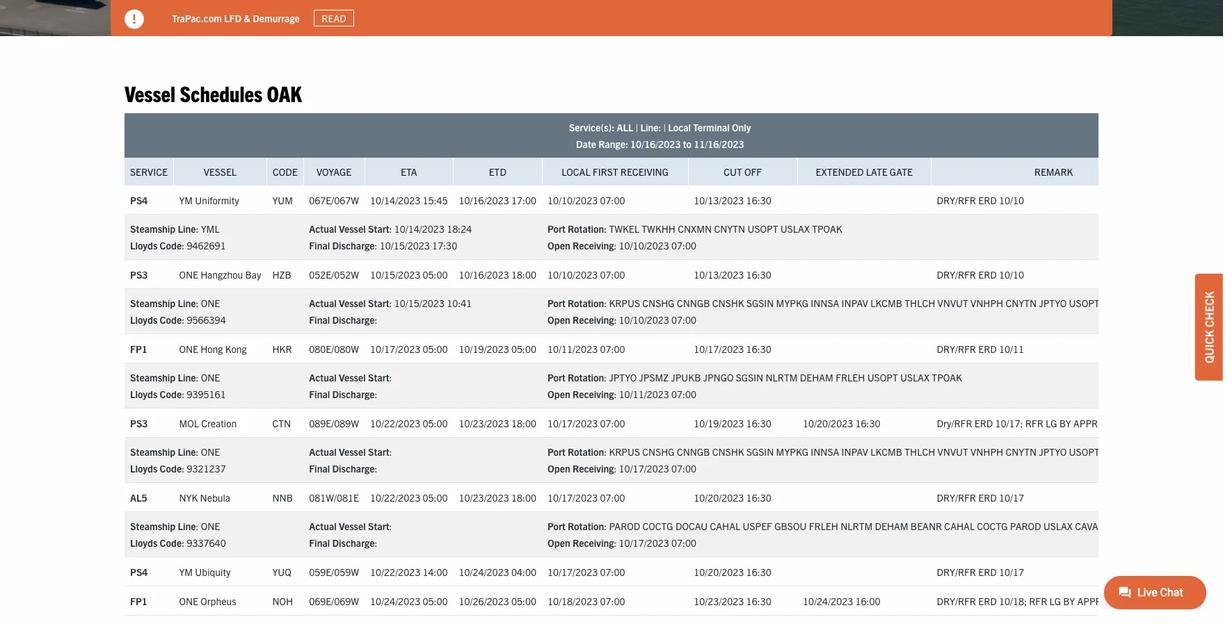 Task type: locate. For each thing, give the bounding box(es) containing it.
actual
[[309, 223, 337, 235], [309, 297, 337, 310], [309, 372, 337, 384], [309, 446, 337, 459], [309, 521, 337, 533]]

steamship inside steamship line : one lloyds code : 9566394
[[130, 297, 176, 310]]

rfr right 10/18;
[[1029, 595, 1047, 608]]

10/17/2023 05:00
[[370, 343, 448, 355]]

erd for 089e/089w
[[975, 417, 993, 430]]

1 10/10/2023 07:00 from the top
[[548, 194, 625, 206]]

code left 9566394
[[160, 314, 182, 326]]

0 vertical spatial cnshk
[[712, 297, 744, 310]]

10/22/2023 14:00
[[370, 566, 448, 579]]

steamship for steamship line : one lloyds code : 9321237
[[130, 446, 176, 459]]

1 vertical spatial dry/rfr erd 10/10
[[937, 268, 1024, 281]]

3 rotation from the top
[[568, 372, 604, 384]]

3 actual from the top
[[309, 372, 337, 384]]

10/19/2023 for 10/19/2023 05:00
[[459, 343, 509, 355]]

10/15/2023
[[380, 240, 430, 252], [370, 268, 420, 281], [394, 297, 445, 310]]

10/24/2023 for 10/24/2023 16:00
[[803, 595, 853, 608]]

2 10/13/2023 16:30 from the top
[[694, 268, 771, 281]]

10/16/2023 up the 10:41
[[459, 268, 509, 281]]

1 vertical spatial deham
[[875, 521, 908, 533]]

1 cnngb from the top
[[677, 297, 710, 310]]

rotation inside port rotation : twkel twkhh cnxmn cnytn usopt uslax tpoak open receiving : 10/10/2023 07:00
[[568, 223, 604, 235]]

0 vertical spatial approval
[[1074, 417, 1121, 430]]

line left the yml
[[178, 223, 196, 235]]

10/20/2023
[[803, 417, 853, 430], [694, 492, 744, 504], [694, 566, 744, 579]]

2 cnshg from the top
[[642, 446, 675, 459]]

port for port rotation : krpus cnshg cnngb cnshk sgsin mypkg innsa inpav lkcmb thlch vnvut vnhph cnytn jptyo usopt uslax tpoak open receiving : 10/10/2023 07:00
[[548, 297, 566, 310]]

0 vertical spatial 10/13/2023 16:30
[[694, 194, 771, 206]]

1 10/10 from the top
[[999, 194, 1024, 206]]

deham inside "port rotation : jptyo jpsmz jpukb jpngo sgsin nlrtm deham frleh usopt uslax tpoak open receiving : 10/11/2023 07:00"
[[800, 372, 833, 384]]

actual vessel start : 10/14/2023 18:24 final discharge : 10/15/2023 17:30
[[309, 223, 472, 252]]

actual down the '089e/089w'
[[309, 446, 337, 459]]

05:00 for 081w/081e
[[423, 492, 448, 504]]

10/24/2023 down the 10/22/2023 14:00
[[370, 595, 420, 608]]

10/23/2023 for 089e/089w
[[459, 417, 509, 430]]

3 steamship from the top
[[130, 372, 176, 384]]

10/13/2023 down port rotation : twkel twkhh cnxmn cnytn usopt uslax tpoak open receiving : 10/10/2023 07:00
[[694, 268, 744, 281]]

10/22/2023 right the '089e/089w'
[[370, 417, 420, 430]]

ps3 up steamship line : one lloyds code : 9566394
[[130, 268, 148, 281]]

thlch inside port rotation : krpus cnshg cnngb cnshk sgsin mypkg innsa inpav lkcmb thlch vnvut vnhph cnytn jptyo usopt uslax tpoak open receiving : 10/10/2023 07:00
[[905, 297, 935, 310]]

0 vertical spatial cnytn
[[714, 223, 745, 235]]

open inside "port rotation : jptyo jpsmz jpukb jpngo sgsin nlrtm deham frleh usopt uslax tpoak open receiving : 10/11/2023 07:00"
[[548, 388, 570, 401]]

1 vertical spatial approval
[[1077, 595, 1125, 608]]

0 vertical spatial krpus
[[609, 297, 640, 310]]

10/20/2023 up '10/23/2023 16:30'
[[694, 566, 744, 579]]

sgsin up 10/17/2023 16:30
[[746, 297, 774, 310]]

one inside steamship line : one lloyds code : 9395161
[[201, 372, 220, 384]]

2 fp1 from the top
[[130, 595, 147, 608]]

receiving inside port rotation : parod coctg docau cahal uspef gbsou frleh nlrtm deham beanr cahal coctg parod uslax cavan usopt tpoak open receiving : 10/17/2023 07:00
[[573, 537, 614, 550]]

1 vertical spatial 10/20/2023
[[694, 492, 744, 504]]

0 vertical spatial mypkg
[[776, 297, 809, 310]]

parod left cavan at the right bottom
[[1010, 521, 1041, 533]]

10/24/2023 for 10/24/2023 04:00
[[459, 566, 509, 579]]

vessel inside "actual vessel start : 10/15/2023 10:41 final discharge :"
[[339, 297, 366, 310]]

1 vertical spatial thlch
[[905, 446, 935, 459]]

10/19/2023 16:30
[[694, 417, 771, 430]]

1 10/17 from the top
[[999, 492, 1024, 504]]

vnvut up 'dry/rfr erd 10/11'
[[938, 297, 968, 310]]

ps3
[[130, 268, 148, 281], [130, 417, 148, 430]]

10/24/2023 16:00
[[803, 595, 880, 608]]

final inside the actual vessel start : 10/14/2023 18:24 final discharge : 10/15/2023 17:30
[[309, 240, 330, 252]]

059e/059w
[[309, 566, 359, 579]]

0 vertical spatial 10/22/2023 05:00
[[370, 417, 448, 430]]

10/15/2023 inside "actual vessel start : 10/15/2023 10:41 final discharge :"
[[394, 297, 445, 310]]

1 vertical spatial 10/20/2023 16:30
[[694, 492, 771, 504]]

lloyds for steamship line : yml lloyds code : 9462691
[[130, 240, 157, 252]]

cnytn down dry/rfr erd 10/17; rfr lg by approval
[[1006, 446, 1037, 459]]

final up 080e/080w
[[309, 314, 330, 326]]

start for steamship line : one lloyds code : 9321237
[[368, 446, 389, 459]]

5 steamship from the top
[[130, 521, 176, 533]]

tpoak inside port rotation : krpus cnshg cnngb cnshk sgsin mypkg innsa inpav lkcmb thlch vnvut vnhph cnytn jptyo usopt uslax tpoak open receiving : 10/10/2023 07:00
[[1134, 297, 1164, 310]]

local up to
[[668, 121, 691, 134]]

10/20/2023 for 10/24/2023 04:00
[[694, 566, 744, 579]]

code up the "yum"
[[273, 166, 298, 178]]

3 port from the top
[[548, 372, 566, 384]]

3 line from the top
[[178, 372, 196, 384]]

dry/rfr erd 10/17 for 10/24/2023 04:00
[[937, 566, 1024, 579]]

actual for steamship line : yml lloyds code : 9462691
[[309, 223, 337, 235]]

0 vertical spatial jptyo
[[1039, 297, 1067, 310]]

vnvut down dry/rfr
[[938, 446, 968, 459]]

10/22/2023 for 059e/059w
[[370, 566, 420, 579]]

open inside port rotation : parod coctg docau cahal uspef gbsou frleh nlrtm deham beanr cahal coctg parod uslax cavan usopt tpoak open receiving : 10/17/2023 07:00
[[548, 537, 570, 550]]

1 10/13/2023 from the top
[[694, 194, 744, 206]]

lloyds down al5
[[130, 537, 157, 550]]

1 vertical spatial 10/23/2023
[[459, 492, 509, 504]]

dry/rfr for 10/19/2023 05:00
[[937, 343, 976, 355]]

5 lloyds from the top
[[130, 537, 157, 550]]

nlrtm down 10/17/2023 16:30
[[766, 372, 798, 384]]

lloyds inside steamship line : one lloyds code : 9395161
[[130, 388, 157, 401]]

parod
[[609, 521, 640, 533], [1010, 521, 1041, 533]]

fp1 down steamship line : one lloyds code : 9566394
[[130, 343, 147, 355]]

2 rotation from the top
[[568, 297, 604, 310]]

nlrtm inside "port rotation : jptyo jpsmz jpukb jpngo sgsin nlrtm deham frleh usopt uslax tpoak open receiving : 10/11/2023 07:00"
[[766, 372, 798, 384]]

2 vertical spatial 10/15/2023
[[394, 297, 445, 310]]

coctg right beanr
[[977, 521, 1008, 533]]

ym left ubiquity
[[179, 566, 193, 579]]

line for 9337640
[[178, 521, 196, 533]]

open inside port rotation : krpus cnshg cnngb cnshk sgsin mypkg innsa inpav lkcmb thlch vnvut vnhph cnytn jptyo usopt uslax tpoak open receiving : 10/17/2023 07:00
[[548, 463, 570, 475]]

10/10/2023 07:00
[[548, 194, 625, 206], [548, 268, 625, 281]]

10/16/2023 17:00
[[459, 194, 536, 206]]

1 | from the left
[[636, 121, 638, 134]]

frleh down port rotation : krpus cnshg cnngb cnshk sgsin mypkg innsa inpav lkcmb thlch vnvut vnhph cnytn jptyo usopt uslax tpoak open receiving : 10/10/2023 07:00
[[836, 372, 865, 384]]

nyk nebula
[[179, 492, 230, 504]]

dry/rfr erd 10/17 up beanr
[[937, 492, 1024, 504]]

thlch inside port rotation : krpus cnshg cnngb cnshk sgsin mypkg innsa inpav lkcmb thlch vnvut vnhph cnytn jptyo usopt uslax tpoak open receiving : 10/17/2023 07:00
[[905, 446, 935, 459]]

0 vertical spatial actual vessel start : final discharge :
[[309, 372, 392, 401]]

1 vertical spatial inpav
[[842, 446, 868, 459]]

1 vertical spatial ps3
[[130, 417, 148, 430]]

2 lkcmb from the top
[[870, 446, 902, 459]]

cnytn right cnxmn
[[714, 223, 745, 235]]

cnshk down 10/19/2023 16:30 on the bottom of the page
[[712, 446, 744, 459]]

cnngb for : 10/17/2023 07:00
[[677, 446, 710, 459]]

2 mypkg from the top
[[776, 446, 809, 459]]

0 vertical spatial cnshg
[[642, 297, 675, 310]]

local left 'first'
[[562, 166, 590, 178]]

code left 9462691 at top left
[[160, 240, 182, 252]]

| right all
[[636, 121, 638, 134]]

cnytn up 10/11
[[1006, 297, 1037, 310]]

actual for steamship line : one lloyds code : 9395161
[[309, 372, 337, 384]]

cut
[[724, 166, 742, 178]]

by for 10/17;
[[1059, 417, 1071, 430]]

cnngb inside port rotation : krpus cnshg cnngb cnshk sgsin mypkg innsa inpav lkcmb thlch vnvut vnhph cnytn jptyo usopt uslax tpoak open receiving : 10/17/2023 07:00
[[677, 446, 710, 459]]

jptyo inside port rotation : krpus cnshg cnngb cnshk sgsin mypkg innsa inpav lkcmb thlch vnvut vnhph cnytn jptyo usopt uslax tpoak open receiving : 10/10/2023 07:00
[[1039, 297, 1067, 310]]

jpsmz
[[639, 372, 669, 384]]

start
[[368, 223, 389, 235], [368, 297, 389, 310], [368, 372, 389, 384], [368, 446, 389, 459], [368, 521, 389, 533]]

1 steamship from the top
[[130, 223, 176, 235]]

usopt inside port rotation : parod coctg docau cahal uspef gbsou frleh nlrtm deham beanr cahal coctg parod uslax cavan usopt tpoak open receiving : 10/17/2023 07:00
[[1108, 521, 1138, 533]]

10/10/2023 07:00 for 17:00
[[548, 194, 625, 206]]

one left orpheus
[[179, 595, 198, 608]]

cnytn
[[714, 223, 745, 235], [1006, 297, 1037, 310], [1006, 446, 1037, 459]]

10/20/2023 up docau at bottom
[[694, 492, 744, 504]]

9321237
[[187, 463, 226, 475]]

1 final from the top
[[309, 240, 330, 252]]

receiving inside port rotation : krpus cnshg cnngb cnshk sgsin mypkg innsa inpav lkcmb thlch vnvut vnhph cnytn jptyo usopt uslax tpoak open receiving : 10/17/2023 07:00
[[573, 463, 614, 475]]

frleh right gbsou
[[809, 521, 838, 533]]

0 vertical spatial innsa
[[811, 297, 839, 310]]

vessel for steamship line : one lloyds code : 9566394
[[339, 297, 366, 310]]

tpoak inside port rotation : krpus cnshg cnngb cnshk sgsin mypkg innsa inpav lkcmb thlch vnvut vnhph cnytn jptyo usopt uslax tpoak open receiving : 10/17/2023 07:00
[[1134, 446, 1164, 459]]

2 dry/rfr erd 10/17 from the top
[[937, 566, 1024, 579]]

1 horizontal spatial coctg
[[977, 521, 1008, 533]]

5 line from the top
[[178, 521, 196, 533]]

lloyds inside steamship line : one lloyds code : 9566394
[[130, 314, 157, 326]]

line inside steamship line : yml lloyds code : 9462691
[[178, 223, 196, 235]]

line up 9566394
[[178, 297, 196, 310]]

usopt
[[748, 223, 778, 235], [1069, 297, 1100, 310], [867, 372, 898, 384], [1069, 446, 1100, 459], [1108, 521, 1138, 533]]

usopt inside port rotation : krpus cnshg cnngb cnshk sgsin mypkg innsa inpav lkcmb thlch vnvut vnhph cnytn jptyo usopt uslax tpoak open receiving : 10/17/2023 07:00
[[1069, 446, 1100, 459]]

1 10/17/2023 07:00 from the top
[[548, 417, 625, 430]]

5 rotation from the top
[[568, 521, 604, 533]]

10/15/2023 up 10/15/2023 05:00
[[380, 240, 430, 252]]

2 10/22/2023 05:00 from the top
[[370, 492, 448, 504]]

nlrtm
[[766, 372, 798, 384], [841, 521, 873, 533]]

receiving inside port rotation : krpus cnshg cnngb cnshk sgsin mypkg innsa inpav lkcmb thlch vnvut vnhph cnytn jptyo usopt uslax tpoak open receiving : 10/10/2023 07:00
[[573, 314, 614, 326]]

innsa for : 10/17/2023 07:00
[[811, 446, 839, 459]]

9566394
[[187, 314, 226, 326]]

10/14/2023 up 17:30
[[394, 223, 445, 235]]

dry/rfr erd 10/11
[[937, 343, 1024, 355]]

10/23/2023 18:00 for 089e/089w
[[459, 417, 536, 430]]

2 10/13/2023 from the top
[[694, 268, 744, 281]]

10/20/2023 16:30 for 04:00
[[694, 566, 771, 579]]

port inside "port rotation : jptyo jpsmz jpukb jpngo sgsin nlrtm deham frleh usopt uslax tpoak open receiving : 10/11/2023 07:00"
[[548, 372, 566, 384]]

line inside steamship line : one lloyds code : 9337640
[[178, 521, 196, 533]]

final for steamship line : one lloyds code : 9321237
[[309, 463, 330, 475]]

actual inside "actual vessel start : 10/15/2023 10:41 final discharge :"
[[309, 297, 337, 310]]

1 vertical spatial 10/17
[[999, 566, 1024, 579]]

code left 9337640
[[160, 537, 182, 550]]

vnvut
[[938, 297, 968, 310], [938, 446, 968, 459]]

2 open from the top
[[548, 314, 570, 326]]

dry/rfr
[[937, 194, 976, 206], [937, 268, 976, 281], [937, 343, 976, 355], [937, 492, 976, 504], [937, 566, 976, 579], [937, 595, 976, 608]]

16:30 for 059e/059w
[[746, 566, 771, 579]]

0 vertical spatial ps4
[[130, 194, 148, 206]]

1 vertical spatial 10/22/2023 05:00
[[370, 492, 448, 504]]

2 vertical spatial jptyo
[[1039, 446, 1067, 459]]

10/16/2023
[[630, 138, 681, 150], [459, 194, 509, 206], [459, 268, 509, 281]]

lloyds inside steamship line : yml lloyds code : 9462691
[[130, 240, 157, 252]]

cnngb inside port rotation : krpus cnshg cnngb cnshk sgsin mypkg innsa inpav lkcmb thlch vnvut vnhph cnytn jptyo usopt uslax tpoak open receiving : 10/10/2023 07:00
[[677, 297, 710, 310]]

rotation inside port rotation : krpus cnshg cnngb cnshk sgsin mypkg innsa inpav lkcmb thlch vnvut vnhph cnytn jptyo usopt uslax tpoak open receiving : 10/10/2023 07:00
[[568, 297, 604, 310]]

code for steamship line : yml lloyds code : 9462691
[[160, 240, 182, 252]]

1 vertical spatial 10/11/2023
[[619, 388, 669, 401]]

steamship inside steamship line : yml lloyds code : 9462691
[[130, 223, 176, 235]]

rotation inside port rotation : krpus cnshg cnngb cnshk sgsin mypkg innsa inpav lkcmb thlch vnvut vnhph cnytn jptyo usopt uslax tpoak open receiving : 10/17/2023 07:00
[[568, 446, 604, 459]]

0 vertical spatial 10/10
[[999, 194, 1024, 206]]

0 vertical spatial lkcmb
[[870, 297, 902, 310]]

05:00 for 069e/069w
[[423, 595, 448, 608]]

ctn
[[272, 417, 291, 430]]

1 vertical spatial actual vessel start : final discharge :
[[309, 446, 392, 475]]

actual down '081w/081e'
[[309, 521, 337, 533]]

actual for steamship line : one lloyds code : 9566394
[[309, 297, 337, 310]]

1 vertical spatial dry/rfr erd 10/17
[[937, 566, 1024, 579]]

code up nyk
[[160, 463, 182, 475]]

erd for 052e/052w
[[978, 268, 997, 281]]

10/20/2023 up port rotation : krpus cnshg cnngb cnshk sgsin mypkg innsa inpav lkcmb thlch vnvut vnhph cnytn jptyo usopt uslax tpoak open receiving : 10/17/2023 07:00
[[803, 417, 853, 430]]

4 actual from the top
[[309, 446, 337, 459]]

| right 'line:'
[[663, 121, 666, 134]]

lloyds left 9566394
[[130, 314, 157, 326]]

dry/rfr erd 10/17 for 10/23/2023 18:00
[[937, 492, 1024, 504]]

0 vertical spatial 10/10/2023 07:00
[[548, 194, 625, 206]]

lg right 10/18;
[[1050, 595, 1061, 608]]

0 vertical spatial thlch
[[905, 297, 935, 310]]

4 steamship from the top
[[130, 446, 176, 459]]

0 vertical spatial 10/16/2023
[[630, 138, 681, 150]]

cnytn inside port rotation : krpus cnshg cnngb cnshk sgsin mypkg innsa inpav lkcmb thlch vnvut vnhph cnytn jptyo usopt uslax tpoak open receiving : 10/10/2023 07:00
[[1006, 297, 1037, 310]]

nnb
[[272, 492, 293, 504]]

2 10/17/2023 07:00 from the top
[[548, 492, 625, 504]]

1 vertical spatial frleh
[[809, 521, 838, 533]]

actual vessel start : final discharge : for : 9395161
[[309, 372, 392, 401]]

dry/rfr erd 10/17 up 10/18;
[[937, 566, 1024, 579]]

1 actual from the top
[[309, 223, 337, 235]]

3 dry/rfr from the top
[[937, 343, 976, 355]]

1 vertical spatial cnshk
[[712, 446, 744, 459]]

2 horizontal spatial 10/24/2023
[[803, 595, 853, 608]]

1 horizontal spatial 10/24/2023
[[459, 566, 509, 579]]

port rotation : jptyo jpsmz jpukb jpngo sgsin nlrtm deham frleh usopt uslax tpoak open receiving : 10/11/2023 07:00
[[548, 372, 962, 401]]

10/10/2023 07:00 for 18:00
[[548, 268, 625, 281]]

0 vertical spatial sgsin
[[746, 297, 774, 310]]

code
[[273, 166, 298, 178], [160, 240, 182, 252], [160, 314, 182, 326], [160, 388, 182, 401], [160, 463, 182, 475], [160, 537, 182, 550]]

line inside steamship line : one lloyds code : 9395161
[[178, 372, 196, 384]]

0 vertical spatial cnngb
[[677, 297, 710, 310]]

final for steamship line : one lloyds code : 9395161
[[309, 388, 330, 401]]

6 dry/rfr from the top
[[937, 595, 976, 608]]

only
[[732, 121, 751, 134]]

trapac.com lfd & demurrage
[[172, 12, 300, 24]]

0 horizontal spatial 10/24/2023
[[370, 595, 420, 608]]

nlrtm right gbsou
[[841, 521, 873, 533]]

start inside the actual vessel start : 10/14/2023 18:24 final discharge : 10/15/2023 17:30
[[368, 223, 389, 235]]

4 discharge from the top
[[332, 463, 375, 475]]

rfr right 10/17;
[[1025, 417, 1044, 430]]

1 horizontal spatial local
[[668, 121, 691, 134]]

cavan
[[1075, 521, 1105, 533]]

lloyds for steamship line : one lloyds code : 9337640
[[130, 537, 157, 550]]

1 rotation from the top
[[568, 223, 604, 235]]

port for port rotation : krpus cnshg cnngb cnshk sgsin mypkg innsa inpav lkcmb thlch vnvut vnhph cnytn jptyo usopt uslax tpoak open receiving : 10/17/2023 07:00
[[548, 446, 566, 459]]

0 vertical spatial ym
[[179, 194, 193, 206]]

0 vertical spatial vnhph
[[971, 297, 1003, 310]]

schedules
[[180, 79, 263, 106]]

rotation
[[568, 223, 604, 235], [568, 297, 604, 310], [568, 372, 604, 384], [568, 446, 604, 459], [568, 521, 604, 533]]

10/13/2023 down cut
[[694, 194, 744, 206]]

10/15/2023 up "actual vessel start : 10/15/2023 10:41 final discharge :"
[[370, 268, 420, 281]]

sgsin inside port rotation : krpus cnshg cnngb cnshk sgsin mypkg innsa inpav lkcmb thlch vnvut vnhph cnytn jptyo usopt uslax tpoak open receiving : 10/10/2023 07:00
[[746, 297, 774, 310]]

2 ym from the top
[[179, 566, 193, 579]]

rotation inside port rotation : parod coctg docau cahal uspef gbsou frleh nlrtm deham beanr cahal coctg parod uslax cavan usopt tpoak open receiving : 10/17/2023 07:00
[[568, 521, 604, 533]]

0 vertical spatial 18:00
[[511, 268, 536, 281]]

one hong kong
[[179, 343, 247, 355]]

1 vertical spatial rfr
[[1029, 595, 1047, 608]]

discharge for steamship line : one lloyds code : 9395161
[[332, 388, 375, 401]]

1 10/22/2023 from the top
[[370, 417, 420, 430]]

actual down 067e/067w
[[309, 223, 337, 235]]

vnhph inside port rotation : krpus cnshg cnngb cnshk sgsin mypkg innsa inpav lkcmb thlch vnvut vnhph cnytn jptyo usopt uslax tpoak open receiving : 10/10/2023 07:00
[[971, 297, 1003, 310]]

1 lloyds from the top
[[130, 240, 157, 252]]

final up the '089e/089w'
[[309, 388, 330, 401]]

actual vessel start : final discharge : down '081w/081e'
[[309, 521, 392, 550]]

cahal right beanr
[[944, 521, 975, 533]]

krpus
[[609, 297, 640, 310], [609, 446, 640, 459]]

lkcmb inside port rotation : krpus cnshg cnngb cnshk sgsin mypkg innsa inpav lkcmb thlch vnvut vnhph cnytn jptyo usopt uslax tpoak open receiving : 10/17/2023 07:00
[[870, 446, 902, 459]]

rotation for port rotation : krpus cnshg cnngb cnshk sgsin mypkg innsa inpav lkcmb thlch vnvut vnhph cnytn jptyo usopt uslax tpoak open receiving : 10/10/2023 07:00
[[568, 297, 604, 310]]

10/13/2023 16:30
[[694, 194, 771, 206], [694, 268, 771, 281]]

0 vertical spatial 10/15/2023
[[380, 240, 430, 252]]

10/14/2023
[[370, 194, 420, 206], [394, 223, 445, 235]]

line up 9321237
[[178, 446, 196, 459]]

one up 9395161
[[201, 372, 220, 384]]

one up 9566394
[[201, 297, 220, 310]]

vnhph
[[971, 297, 1003, 310], [971, 446, 1003, 459]]

2 10/10/2023 07:00 from the top
[[548, 268, 625, 281]]

10/14/2023 down eta
[[370, 194, 420, 206]]

0 vertical spatial 10/19/2023
[[459, 343, 509, 355]]

cnytn inside port rotation : krpus cnshg cnngb cnshk sgsin mypkg innsa inpav lkcmb thlch vnvut vnhph cnytn jptyo usopt uslax tpoak open receiving : 10/17/2023 07:00
[[1006, 446, 1037, 459]]

10/15/2023 down 10/15/2023 05:00
[[394, 297, 445, 310]]

lloyds left 9462691 at top left
[[130, 240, 157, 252]]

lkcmb for : 10/17/2023 07:00
[[870, 446, 902, 459]]

05:00
[[423, 268, 448, 281], [423, 343, 448, 355], [511, 343, 536, 355], [423, 417, 448, 430], [423, 492, 448, 504], [423, 595, 448, 608], [511, 595, 536, 608]]

0 vertical spatial vnvut
[[938, 297, 968, 310]]

cnshk up 10/17/2023 16:30
[[712, 297, 744, 310]]

tpoak for port rotation : parod coctg docau cahal uspef gbsou frleh nlrtm deham beanr cahal coctg parod uslax cavan usopt tpoak open receiving : 10/17/2023 07:00
[[1141, 521, 1171, 533]]

10/17
[[999, 492, 1024, 504], [999, 566, 1024, 579]]

2 10/23/2023 18:00 from the top
[[459, 492, 536, 504]]

cnytn inside port rotation : twkel twkhh cnxmn cnytn usopt uslax tpoak open receiving : 10/10/2023 07:00
[[714, 223, 745, 235]]

1 vertical spatial sgsin
[[736, 372, 763, 384]]

ps4 down service
[[130, 194, 148, 206]]

2 10/10 from the top
[[999, 268, 1024, 281]]

lloyds up al5
[[130, 463, 157, 475]]

1 vertical spatial by
[[1063, 595, 1075, 608]]

sgsin right the jpngo
[[736, 372, 763, 384]]

trapac.com
[[172, 12, 222, 24]]

5 actual from the top
[[309, 521, 337, 533]]

0 vertical spatial fp1
[[130, 343, 147, 355]]

2 discharge from the top
[[332, 314, 375, 326]]

2 vertical spatial 10/22/2023
[[370, 566, 420, 579]]

5 final from the top
[[309, 537, 330, 550]]

fp1 for one orpheus
[[130, 595, 147, 608]]

line inside steamship line : one lloyds code : 9566394
[[178, 297, 196, 310]]

10/20/2023 16:30 for 18:00
[[694, 492, 771, 504]]

4 open from the top
[[548, 463, 570, 475]]

10/18/2023 07:00
[[548, 595, 625, 608]]

2 vnvut from the top
[[938, 446, 968, 459]]

16:30
[[746, 194, 771, 206], [746, 268, 771, 281], [746, 343, 771, 355], [746, 417, 771, 430], [855, 417, 880, 430], [746, 492, 771, 504], [746, 566, 771, 579], [746, 595, 771, 608]]

mypkg for : 10/17/2023 07:00
[[776, 446, 809, 459]]

3 final from the top
[[309, 388, 330, 401]]

code inside steamship line : one lloyds code : 9395161
[[160, 388, 182, 401]]

3 lloyds from the top
[[130, 388, 157, 401]]

line up 9395161
[[178, 372, 196, 384]]

11/16/2023
[[694, 138, 744, 150]]

1 horizontal spatial nlrtm
[[841, 521, 873, 533]]

actual vessel start : final discharge :
[[309, 372, 392, 401], [309, 446, 392, 475], [309, 521, 392, 550]]

by right 10/17;
[[1059, 417, 1071, 430]]

inpav inside port rotation : krpus cnshg cnngb cnshk sgsin mypkg innsa inpav lkcmb thlch vnvut vnhph cnytn jptyo usopt uslax tpoak open receiving : 10/10/2023 07:00
[[842, 297, 868, 310]]

final up '081w/081e'
[[309, 463, 330, 475]]

port inside port rotation : parod coctg docau cahal uspef gbsou frleh nlrtm deham beanr cahal coctg parod uslax cavan usopt tpoak open receiving : 10/17/2023 07:00
[[548, 521, 566, 533]]

usopt inside "port rotation : jptyo jpsmz jpukb jpngo sgsin nlrtm deham frleh usopt uslax tpoak open receiving : 10/11/2023 07:00"
[[867, 372, 898, 384]]

1 coctg from the left
[[642, 521, 673, 533]]

2 10/22/2023 from the top
[[370, 492, 420, 504]]

discharge up the '089e/089w'
[[332, 388, 375, 401]]

jptyo inside port rotation : krpus cnshg cnngb cnshk sgsin mypkg innsa inpav lkcmb thlch vnvut vnhph cnytn jptyo usopt uslax tpoak open receiving : 10/17/2023 07:00
[[1039, 446, 1067, 459]]

receiving
[[620, 166, 669, 178], [573, 240, 614, 252], [573, 314, 614, 326], [573, 388, 614, 401], [573, 463, 614, 475], [573, 537, 614, 550]]

port for port rotation : jptyo jpsmz jpukb jpngo sgsin nlrtm deham frleh usopt uslax tpoak open receiving : 10/11/2023 07:00
[[548, 372, 566, 384]]

discharge up the 059e/059w
[[332, 537, 375, 550]]

1 dry/rfr erd 10/10 from the top
[[937, 194, 1024, 206]]

0 vertical spatial 10/22/2023
[[370, 417, 420, 430]]

3 10/22/2023 from the top
[[370, 566, 420, 579]]

vessel for steamship line : one lloyds code : 9337640
[[339, 521, 366, 533]]

start inside "actual vessel start : 10/15/2023 10:41 final discharge :"
[[368, 297, 389, 310]]

10:41
[[447, 297, 472, 310]]

sgsin inside "port rotation : jptyo jpsmz jpukb jpngo sgsin nlrtm deham frleh usopt uslax tpoak open receiving : 10/11/2023 07:00"
[[736, 372, 763, 384]]

4 line from the top
[[178, 446, 196, 459]]

1 10/23/2023 18:00 from the top
[[459, 417, 536, 430]]

4 start from the top
[[368, 446, 389, 459]]

mypkg for : 10/10/2023 07:00
[[776, 297, 809, 310]]

one left hong
[[179, 343, 198, 355]]

05:00 for 089e/089w
[[423, 417, 448, 430]]

5 open from the top
[[548, 537, 570, 550]]

4 port from the top
[[548, 446, 566, 459]]

ps4 for ym ubiquity
[[130, 566, 148, 579]]

cnshk inside port rotation : krpus cnshg cnngb cnshk sgsin mypkg innsa inpav lkcmb thlch vnvut vnhph cnytn jptyo usopt uslax tpoak open receiving : 10/10/2023 07:00
[[712, 297, 744, 310]]

open inside port rotation : krpus cnshg cnngb cnshk sgsin mypkg innsa inpav lkcmb thlch vnvut vnhph cnytn jptyo usopt uslax tpoak open receiving : 10/10/2023 07:00
[[548, 314, 570, 326]]

1 horizontal spatial parod
[[1010, 521, 1041, 533]]

final inside "actual vessel start : 10/15/2023 10:41 final discharge :"
[[309, 314, 330, 326]]

gbsou
[[774, 521, 807, 533]]

approval for dry/rfr erd 10/18; rfr lg by approval
[[1077, 595, 1125, 608]]

cut off
[[724, 166, 762, 178]]

fp1
[[130, 343, 147, 355], [130, 595, 147, 608]]

10/24/2023 up 10/26/2023
[[459, 566, 509, 579]]

tpoak inside port rotation : parod coctg docau cahal uspef gbsou frleh nlrtm deham beanr cahal coctg parod uslax cavan usopt tpoak open receiving : 10/17/2023 07:00
[[1141, 521, 1171, 533]]

1 vertical spatial 10/19/2023
[[694, 417, 744, 430]]

1 thlch from the top
[[905, 297, 935, 310]]

vnhph inside port rotation : krpus cnshg cnngb cnshk sgsin mypkg innsa inpav lkcmb thlch vnvut vnhph cnytn jptyo usopt uslax tpoak open receiving : 10/17/2023 07:00
[[971, 446, 1003, 459]]

1 vertical spatial cnngb
[[677, 446, 710, 459]]

0 vertical spatial 10/14/2023
[[370, 194, 420, 206]]

1 ps3 from the top
[[130, 268, 148, 281]]

4 final from the top
[[309, 463, 330, 475]]

10/11/2023
[[548, 343, 598, 355], [619, 388, 669, 401]]

discharge up 080e/080w
[[332, 314, 375, 326]]

2 vertical spatial sgsin
[[746, 446, 774, 459]]

code inside steamship line : one lloyds code : 9566394
[[160, 314, 182, 326]]

actual vessel start : final discharge : for : 9321237
[[309, 446, 392, 475]]

2 lloyds from the top
[[130, 314, 157, 326]]

0 horizontal spatial 10/11/2023
[[548, 343, 598, 355]]

1 vertical spatial lkcmb
[[870, 446, 902, 459]]

5 discharge from the top
[[332, 537, 375, 550]]

innsa inside port rotation : krpus cnshg cnngb cnshk sgsin mypkg innsa inpav lkcmb thlch vnvut vnhph cnytn jptyo usopt uslax tpoak open receiving : 10/10/2023 07:00
[[811, 297, 839, 310]]

0 vertical spatial by
[[1059, 417, 1071, 430]]

ps4
[[130, 194, 148, 206], [130, 566, 148, 579]]

:
[[196, 223, 199, 235], [389, 223, 392, 235], [604, 223, 607, 235], [182, 240, 185, 252], [375, 240, 377, 252], [614, 240, 617, 252], [196, 297, 199, 310], [389, 297, 392, 310], [604, 297, 607, 310], [182, 314, 185, 326], [375, 314, 377, 326], [614, 314, 617, 326], [196, 372, 199, 384], [389, 372, 392, 384], [604, 372, 607, 384], [182, 388, 185, 401], [375, 388, 377, 401], [614, 388, 617, 401], [196, 446, 199, 459], [389, 446, 392, 459], [604, 446, 607, 459], [182, 463, 185, 475], [375, 463, 377, 475], [614, 463, 617, 475], [196, 521, 199, 533], [389, 521, 392, 533], [604, 521, 607, 533], [182, 537, 185, 550], [375, 537, 377, 550], [614, 537, 617, 550]]

1 10/22/2023 05:00 from the top
[[370, 417, 448, 430]]

16:30 for 069e/069w
[[746, 595, 771, 608]]

2 ps4 from the top
[[130, 566, 148, 579]]

10/20/2023 16:30 up port rotation : krpus cnshg cnngb cnshk sgsin mypkg innsa inpav lkcmb thlch vnvut vnhph cnytn jptyo usopt uslax tpoak open receiving : 10/17/2023 07:00
[[803, 417, 880, 430]]

vessel
[[125, 79, 176, 106], [204, 166, 237, 178], [339, 223, 366, 235], [339, 297, 366, 310], [339, 372, 366, 384], [339, 446, 366, 459], [339, 521, 366, 533]]

vessel for steamship line : one lloyds code : 9321237
[[339, 446, 366, 459]]

all
[[617, 121, 634, 134]]

2 18:00 from the top
[[511, 417, 536, 430]]

0 vertical spatial 10/17/2023 07:00
[[548, 417, 625, 430]]

cnshk for : 10/17/2023 07:00
[[712, 446, 744, 459]]

0 vertical spatial 10/20/2023
[[803, 417, 853, 430]]

1 cnshg from the top
[[642, 297, 675, 310]]

0 vertical spatial inpav
[[842, 297, 868, 310]]

discharge up '081w/081e'
[[332, 463, 375, 475]]

10/13/2023 16:30 down cut
[[694, 194, 771, 206]]

0 vertical spatial 10/13/2023
[[694, 194, 744, 206]]

vessel for steamship line : yml lloyds code : 9462691
[[339, 223, 366, 235]]

1 mypkg from the top
[[776, 297, 809, 310]]

vnhph down 10/17;
[[971, 446, 1003, 459]]

2 krpus from the top
[[609, 446, 640, 459]]

uslax inside port rotation : krpus cnshg cnngb cnshk sgsin mypkg innsa inpav lkcmb thlch vnvut vnhph cnytn jptyo usopt uslax tpoak open receiving : 10/10/2023 07:00
[[1102, 297, 1131, 310]]

1 vertical spatial nlrtm
[[841, 521, 873, 533]]

1 fp1 from the top
[[130, 343, 147, 355]]

0 vertical spatial 10/23/2023 18:00
[[459, 417, 536, 430]]

3 start from the top
[[368, 372, 389, 384]]

0 horizontal spatial deham
[[800, 372, 833, 384]]

2 final from the top
[[309, 314, 330, 326]]

1 vertical spatial vnhph
[[971, 446, 1003, 459]]

5 port from the top
[[548, 521, 566, 533]]

10/17/2023 inside port rotation : parod coctg docau cahal uspef gbsou frleh nlrtm deham beanr cahal coctg parod uslax cavan usopt tpoak open receiving : 10/17/2023 07:00
[[619, 537, 669, 550]]

1 ym from the top
[[179, 194, 193, 206]]

ps4 for ym uniformity
[[130, 194, 148, 206]]

ym left uniformity
[[179, 194, 193, 206]]

range:
[[598, 138, 628, 150]]

innsa inside port rotation : krpus cnshg cnngb cnshk sgsin mypkg innsa inpav lkcmb thlch vnvut vnhph cnytn jptyo usopt uslax tpoak open receiving : 10/17/2023 07:00
[[811, 446, 839, 459]]

18:00
[[511, 268, 536, 281], [511, 417, 536, 430], [511, 492, 536, 504]]

tpoak for port rotation : krpus cnshg cnngb cnshk sgsin mypkg innsa inpav lkcmb thlch vnvut vnhph cnytn jptyo usopt uslax tpoak open receiving : 10/10/2023 07:00
[[1134, 297, 1164, 310]]

rotation inside "port rotation : jptyo jpsmz jpukb jpngo sgsin nlrtm deham frleh usopt uslax tpoak open receiving : 10/11/2023 07:00"
[[568, 372, 604, 384]]

parod left docau at bottom
[[609, 521, 640, 533]]

jptyo for port rotation : krpus cnshg cnngb cnshk sgsin mypkg innsa inpav lkcmb thlch vnvut vnhph cnytn jptyo usopt uslax tpoak open receiving : 10/10/2023 07:00
[[1039, 297, 1067, 310]]

line for 9566394
[[178, 297, 196, 310]]

10/17 for 10/23/2023 18:00
[[999, 492, 1024, 504]]

actual down "052e/052w"
[[309, 297, 337, 310]]

1 vertical spatial vnvut
[[938, 446, 968, 459]]

2 vertical spatial 10/20/2023
[[694, 566, 744, 579]]

10/20/2023 16:30 up uspef
[[694, 492, 771, 504]]

one up 9337640
[[201, 521, 220, 533]]

10/13/2023
[[694, 194, 744, 206], [694, 268, 744, 281]]

1 vertical spatial 10/22/2023
[[370, 492, 420, 504]]

docau
[[675, 521, 708, 533]]

10/16/2023 down 'line:'
[[630, 138, 681, 150]]

cnngb up 10/17/2023 16:30
[[677, 297, 710, 310]]

10/24/2023 05:00
[[370, 595, 448, 608]]

1 krpus from the top
[[609, 297, 640, 310]]

vessel schedules oak
[[125, 79, 302, 106]]

open
[[548, 240, 570, 252], [548, 314, 570, 326], [548, 388, 570, 401], [548, 463, 570, 475], [548, 537, 570, 550]]

16:30 for 080e/080w
[[746, 343, 771, 355]]

krpus inside port rotation : krpus cnshg cnngb cnshk sgsin mypkg innsa inpav lkcmb thlch vnvut vnhph cnytn jptyo usopt uslax tpoak open receiving : 10/17/2023 07:00
[[609, 446, 640, 459]]

krpus for 10/10/2023
[[609, 297, 640, 310]]

vnvut inside port rotation : krpus cnshg cnngb cnshk sgsin mypkg innsa inpav lkcmb thlch vnvut vnhph cnytn jptyo usopt uslax tpoak open receiving : 10/10/2023 07:00
[[938, 297, 968, 310]]

hangzhou
[[201, 268, 243, 281]]

2 vertical spatial 10/17/2023 07:00
[[548, 566, 625, 579]]

2 steamship from the top
[[130, 297, 176, 310]]

1 horizontal spatial 10/19/2023
[[694, 417, 744, 430]]

lloyds left 9395161
[[130, 388, 157, 401]]

lkcmb inside port rotation : krpus cnshg cnngb cnshk sgsin mypkg innsa inpav lkcmb thlch vnvut vnhph cnytn jptyo usopt uslax tpoak open receiving : 10/10/2023 07:00
[[870, 297, 902, 310]]

1 open from the top
[[548, 240, 570, 252]]

code inside steamship line : one lloyds code : 9321237
[[160, 463, 182, 475]]

beanr
[[911, 521, 942, 533]]

10/24/2023 left "16:00"
[[803, 595, 853, 608]]

dry/rfr for 10/16/2023 18:00
[[937, 268, 976, 281]]

2 vertical spatial 10/20/2023 16:30
[[694, 566, 771, 579]]

final up the 059e/059w
[[309, 537, 330, 550]]

1 vnhph from the top
[[971, 297, 1003, 310]]

nebula
[[200, 492, 230, 504]]

1 inpav from the top
[[842, 297, 868, 310]]

2 cnshk from the top
[[712, 446, 744, 459]]

sgsin for : 10/10/2023 07:00
[[746, 297, 774, 310]]

16:00
[[855, 595, 880, 608]]

1 vertical spatial 10/17/2023 07:00
[[548, 492, 625, 504]]

4 dry/rfr from the top
[[937, 492, 976, 504]]

0 vertical spatial ps3
[[130, 268, 148, 281]]

10/19/2023 down the jpngo
[[694, 417, 744, 430]]

10/15/2023 inside the actual vessel start : 10/14/2023 18:24 final discharge : 10/15/2023 17:30
[[380, 240, 430, 252]]

final for steamship line : one lloyds code : 9337640
[[309, 537, 330, 550]]

mypkg inside port rotation : krpus cnshg cnngb cnshk sgsin mypkg innsa inpav lkcmb thlch vnvut vnhph cnytn jptyo usopt uslax tpoak open receiving : 10/17/2023 07:00
[[776, 446, 809, 459]]

2 thlch from the top
[[905, 446, 935, 459]]

demurrage
[[253, 12, 300, 24]]

vessel inside the actual vessel start : 10/14/2023 18:24 final discharge : 10/15/2023 17:30
[[339, 223, 366, 235]]

lloyds inside steamship line : one lloyds code : 9337640
[[130, 537, 157, 550]]

steamship inside steamship line : one lloyds code : 9395161
[[130, 372, 176, 384]]

2 10/17 from the top
[[999, 566, 1024, 579]]

10/11/2023 inside "port rotation : jptyo jpsmz jpukb jpngo sgsin nlrtm deham frleh usopt uslax tpoak open receiving : 10/11/2023 07:00"
[[619, 388, 669, 401]]

krpus inside port rotation : krpus cnshg cnngb cnshk sgsin mypkg innsa inpav lkcmb thlch vnvut vnhph cnytn jptyo usopt uslax tpoak open receiving : 10/10/2023 07:00
[[609, 297, 640, 310]]

1 ps4 from the top
[[130, 194, 148, 206]]

10/10/2023 07:00 down twkel
[[548, 268, 625, 281]]

cnytn for port rotation : krpus cnshg cnngb cnshk sgsin mypkg innsa inpav lkcmb thlch vnvut vnhph cnytn jptyo usopt uslax tpoak open receiving : 10/10/2023 07:00
[[1006, 297, 1037, 310]]

sgsin
[[746, 297, 774, 310], [736, 372, 763, 384], [746, 446, 774, 459]]

0 horizontal spatial nlrtm
[[766, 372, 798, 384]]

cnshg inside port rotation : krpus cnshg cnngb cnshk sgsin mypkg innsa inpav lkcmb thlch vnvut vnhph cnytn jptyo usopt uslax tpoak open receiving : 10/17/2023 07:00
[[642, 446, 675, 459]]

1 vertical spatial 10/14/2023
[[394, 223, 445, 235]]

1 actual vessel start : final discharge : from the top
[[309, 372, 392, 401]]

1 vertical spatial 10/16/2023
[[459, 194, 509, 206]]

1 vertical spatial krpus
[[609, 446, 640, 459]]

1 vertical spatial 18:00
[[511, 417, 536, 430]]

inpav inside port rotation : krpus cnshg cnngb cnshk sgsin mypkg innsa inpav lkcmb thlch vnvut vnhph cnytn jptyo usopt uslax tpoak open receiving : 10/17/2023 07:00
[[842, 446, 868, 459]]

vnhph up 'dry/rfr erd 10/11'
[[971, 297, 1003, 310]]

2 actual vessel start : final discharge : from the top
[[309, 446, 392, 475]]

sgsin down 10/19/2023 16:30 on the bottom of the page
[[746, 446, 774, 459]]

code inside steamship line : yml lloyds code : 9462691
[[160, 240, 182, 252]]

1 vertical spatial 10/23/2023 18:00
[[459, 492, 536, 504]]

3 10/17/2023 07:00 from the top
[[548, 566, 625, 579]]

10/23/2023 16:30
[[694, 595, 771, 608]]

4 rotation from the top
[[568, 446, 604, 459]]

2 start from the top
[[368, 297, 389, 310]]

10/16/2023 down etd
[[459, 194, 509, 206]]

fp1 for one hong kong
[[130, 343, 147, 355]]

port inside port rotation : twkel twkhh cnxmn cnytn usopt uslax tpoak open receiving : 10/10/2023 07:00
[[548, 223, 566, 235]]

0 vertical spatial 10/11/2023
[[548, 343, 598, 355]]

10/17/2023 07:00 for 059e/059w
[[548, 566, 625, 579]]

0 vertical spatial local
[[668, 121, 691, 134]]

first
[[593, 166, 618, 178]]

1 line from the top
[[178, 223, 196, 235]]

2 vnhph from the top
[[971, 446, 1003, 459]]

actual vessel start : final discharge : down the '089e/089w'
[[309, 446, 392, 475]]

mypkg inside port rotation : krpus cnshg cnngb cnshk sgsin mypkg innsa inpav lkcmb thlch vnvut vnhph cnytn jptyo usopt uslax tpoak open receiving : 10/10/2023 07:00
[[776, 297, 809, 310]]

1 vertical spatial 10/13/2023 16:30
[[694, 268, 771, 281]]

10/15/2023 05:00
[[370, 268, 448, 281]]

1 vertical spatial local
[[562, 166, 590, 178]]

1 horizontal spatial deham
[[875, 521, 908, 533]]

5 dry/rfr from the top
[[937, 566, 976, 579]]

0 horizontal spatial coctg
[[642, 521, 673, 533]]

cahal left uspef
[[710, 521, 740, 533]]

actual inside the actual vessel start : 10/14/2023 18:24 final discharge : 10/15/2023 17:30
[[309, 223, 337, 235]]

cnshg for 10/17/2023
[[642, 446, 675, 459]]

by right 10/18;
[[1063, 595, 1075, 608]]

local
[[668, 121, 691, 134], [562, 166, 590, 178]]

code inside steamship line : one lloyds code : 9337640
[[160, 537, 182, 550]]

1 discharge from the top
[[332, 240, 375, 252]]

lg for 10/17;
[[1046, 417, 1057, 430]]

rotation for port rotation : jptyo jpsmz jpukb jpngo sgsin nlrtm deham frleh usopt uslax tpoak open receiving : 10/11/2023 07:00
[[568, 372, 604, 384]]

10/22/2023 05:00
[[370, 417, 448, 430], [370, 492, 448, 504]]

vessel for steamship line : one lloyds code : 9395161
[[339, 372, 366, 384]]

18:00 for 052e/052w
[[511, 268, 536, 281]]

rfr for 10/17;
[[1025, 417, 1044, 430]]

voyage
[[317, 166, 352, 178]]

1 vertical spatial 10/10/2023 07:00
[[548, 268, 625, 281]]

ps3 left mol
[[130, 417, 148, 430]]

final up "052e/052w"
[[309, 240, 330, 252]]

0 vertical spatial 10/17
[[999, 492, 1024, 504]]

10/10/2023 07:00 down 'first'
[[548, 194, 625, 206]]

lg right 10/17;
[[1046, 417, 1057, 430]]

frleh inside port rotation : parod coctg docau cahal uspef gbsou frleh nlrtm deham beanr cahal coctg parod uslax cavan usopt tpoak open receiving : 10/17/2023 07:00
[[809, 521, 838, 533]]

coctg left docau at bottom
[[642, 521, 673, 533]]

1 vertical spatial mypkg
[[776, 446, 809, 459]]

0 vertical spatial dry/rfr erd 10/10
[[937, 194, 1024, 206]]

uniformity
[[195, 194, 239, 206]]

10/19/2023 down the 10:41
[[459, 343, 509, 355]]

0 vertical spatial lg
[[1046, 417, 1057, 430]]

1 parod from the left
[[609, 521, 640, 533]]

3 open from the top
[[548, 388, 570, 401]]

1 vertical spatial innsa
[[811, 446, 839, 459]]

1 innsa from the top
[[811, 297, 839, 310]]

1 vertical spatial cnytn
[[1006, 297, 1037, 310]]

1 dry/rfr from the top
[[937, 194, 976, 206]]



Task type: vqa. For each thing, say whether or not it's contained in the screenshot.


Task type: describe. For each thing, give the bounding box(es) containing it.
open for port rotation : krpus cnshg cnngb cnshk sgsin mypkg innsa inpav lkcmb thlch vnvut vnhph cnytn jptyo usopt uslax tpoak open receiving : 10/17/2023 07:00
[[548, 463, 570, 475]]

dry/rfr erd 10/10 for 10/16/2023 17:00
[[937, 194, 1024, 206]]

steamship line : yml lloyds code : 9462691
[[130, 223, 226, 252]]

solid image
[[125, 10, 144, 29]]

1 cahal from the left
[[710, 521, 740, 533]]

tpoak inside "port rotation : jptyo jpsmz jpukb jpngo sgsin nlrtm deham frleh usopt uslax tpoak open receiving : 10/11/2023 07:00"
[[932, 372, 962, 384]]

10/17;
[[995, 417, 1023, 430]]

orpheus
[[201, 595, 236, 608]]

lfd
[[224, 12, 242, 24]]

start for steamship line : one lloyds code : 9337640
[[368, 521, 389, 533]]

steamship for steamship line : one lloyds code : 9566394
[[130, 297, 176, 310]]

15:45
[[423, 194, 448, 206]]

067e/067w
[[309, 194, 359, 206]]

10/22/2023 05:00 for 081w/081e
[[370, 492, 448, 504]]

remark
[[1034, 166, 1073, 178]]

07:00 inside "port rotation : jptyo jpsmz jpukb jpngo sgsin nlrtm deham frleh usopt uslax tpoak open receiving : 10/11/2023 07:00"
[[671, 388, 696, 401]]

dry/rfr erd 10/18; rfr lg by approval
[[937, 595, 1125, 608]]

0 horizontal spatial local
[[562, 166, 590, 178]]

krpus for 10/17/2023
[[609, 446, 640, 459]]

069e/069w
[[309, 595, 359, 608]]

10/10 for 10/16/2023 18:00
[[999, 268, 1024, 281]]

10/11
[[999, 343, 1024, 355]]

10/17/2023 07:00 for 089e/089w
[[548, 417, 625, 430]]

10/26/2023 05:00
[[459, 595, 536, 608]]

9462691
[[187, 240, 226, 252]]

quick check link
[[1195, 274, 1223, 381]]

10/23/2023 18:00 for 081w/081e
[[459, 492, 536, 504]]

code for steamship line : one lloyds code : 9337640
[[160, 537, 182, 550]]

10/14/2023 inside the actual vessel start : 10/14/2023 18:24 final discharge : 10/15/2023 17:30
[[394, 223, 445, 235]]

07:00 inside port rotation : parod coctg docau cahal uspef gbsou frleh nlrtm deham beanr cahal coctg parod uslax cavan usopt tpoak open receiving : 10/17/2023 07:00
[[671, 537, 696, 550]]

yml
[[201, 223, 220, 235]]

service(s):
[[569, 121, 615, 134]]

10/17/2023 16:30
[[694, 343, 771, 355]]

mol creation
[[179, 417, 237, 430]]

10/10 for 10/16/2023 17:00
[[999, 194, 1024, 206]]

actual vessel start : 10/15/2023 10:41 final discharge :
[[309, 297, 472, 326]]

cnytn for port rotation : krpus cnshg cnngb cnshk sgsin mypkg innsa inpav lkcmb thlch vnvut vnhph cnytn jptyo usopt uslax tpoak open receiving : 10/17/2023 07:00
[[1006, 446, 1037, 459]]

nyk
[[179, 492, 198, 504]]

081w/081e
[[309, 492, 359, 504]]

17:00
[[511, 194, 536, 206]]

open for port rotation : parod coctg docau cahal uspef gbsou frleh nlrtm deham beanr cahal coctg parod uslax cavan usopt tpoak open receiving : 10/17/2023 07:00
[[548, 537, 570, 550]]

&
[[244, 12, 250, 24]]

080e/080w
[[309, 343, 359, 355]]

10/18/2023
[[548, 595, 598, 608]]

vnvut for port rotation : krpus cnshg cnngb cnshk sgsin mypkg innsa inpav lkcmb thlch vnvut vnhph cnytn jptyo usopt uslax tpoak open receiving : 10/10/2023 07:00
[[938, 297, 968, 310]]

10/20/2023 for 10/23/2023 18:00
[[694, 492, 744, 504]]

lloyds for steamship line : one lloyds code : 9321237
[[130, 463, 157, 475]]

steamship for steamship line : one lloyds code : 9395161
[[130, 372, 176, 384]]

10/22/2023 for 081w/081e
[[370, 492, 420, 504]]

dry/rfr
[[937, 417, 972, 430]]

10/19/2023 05:00
[[459, 343, 536, 355]]

ym for ym ubiquity
[[179, 566, 193, 579]]

erd for 080e/080w
[[978, 343, 997, 355]]

07:00 inside port rotation : krpus cnshg cnngb cnshk sgsin mypkg innsa inpav lkcmb thlch vnvut vnhph cnytn jptyo usopt uslax tpoak open receiving : 10/17/2023 07:00
[[671, 463, 696, 475]]

16:30 for 081w/081e
[[746, 492, 771, 504]]

jptyo for port rotation : krpus cnshg cnngb cnshk sgsin mypkg innsa inpav lkcmb thlch vnvut vnhph cnytn jptyo usopt uslax tpoak open receiving : 10/17/2023 07:00
[[1039, 446, 1067, 459]]

10/23/2023 for 081w/081e
[[459, 492, 509, 504]]

erd for 081w/081e
[[978, 492, 997, 504]]

10/10/2023 inside port rotation : krpus cnshg cnngb cnshk sgsin mypkg innsa inpav lkcmb thlch vnvut vnhph cnytn jptyo usopt uslax tpoak open receiving : 10/10/2023 07:00
[[619, 314, 669, 326]]

port rotation : krpus cnshg cnngb cnshk sgsin mypkg innsa inpav lkcmb thlch vnvut vnhph cnytn jptyo usopt uslax tpoak open receiving : 10/10/2023 07:00
[[548, 297, 1164, 326]]

extended late gate
[[816, 166, 913, 178]]

extended
[[816, 166, 864, 178]]

jptyo inside "port rotation : jptyo jpsmz jpukb jpngo sgsin nlrtm deham frleh usopt uslax tpoak open receiving : 10/11/2023 07:00"
[[609, 372, 637, 384]]

local inside 'service(s): all | line: | local terminal only date range: 10/16/2023 to 11/16/2023'
[[668, 121, 691, 134]]

one hangzhou bay
[[179, 268, 261, 281]]

open for port rotation : krpus cnshg cnngb cnshk sgsin mypkg innsa inpav lkcmb thlch vnvut vnhph cnytn jptyo usopt uslax tpoak open receiving : 10/10/2023 07:00
[[548, 314, 570, 326]]

uslax inside port rotation : parod coctg docau cahal uspef gbsou frleh nlrtm deham beanr cahal coctg parod uslax cavan usopt tpoak open receiving : 10/17/2023 07:00
[[1043, 521, 1073, 533]]

10/13/2023 16:30 for 18:00
[[694, 268, 771, 281]]

receiving inside port rotation : twkel twkhh cnxmn cnytn usopt uslax tpoak open receiving : 10/10/2023 07:00
[[573, 240, 614, 252]]

18:24
[[447, 223, 472, 235]]

service(s): all | line: | local terminal only date range: 10/16/2023 to 11/16/2023
[[569, 121, 751, 150]]

18:00 for 089e/089w
[[511, 417, 536, 430]]

10/26/2023
[[459, 595, 509, 608]]

uslax inside "port rotation : jptyo jpsmz jpukb jpngo sgsin nlrtm deham frleh usopt uslax tpoak open receiving : 10/11/2023 07:00"
[[900, 372, 930, 384]]

0 vertical spatial 10/20/2023 16:30
[[803, 417, 880, 430]]

inpav for : 10/17/2023 07:00
[[842, 446, 868, 459]]

cnshk for : 10/10/2023 07:00
[[712, 297, 744, 310]]

ym uniformity
[[179, 194, 239, 206]]

hong
[[201, 343, 223, 355]]

14:00
[[423, 566, 448, 579]]

hkr
[[272, 343, 292, 355]]

by for 10/18;
[[1063, 595, 1075, 608]]

line for 9462691
[[178, 223, 196, 235]]

052e/052w
[[309, 268, 359, 281]]

hzb
[[272, 268, 291, 281]]

yum
[[272, 194, 293, 206]]

one orpheus
[[179, 595, 236, 608]]

dry/rfr for 10/24/2023 04:00
[[937, 566, 976, 579]]

receiving inside "port rotation : jptyo jpsmz jpukb jpngo sgsin nlrtm deham frleh usopt uslax tpoak open receiving : 10/11/2023 07:00"
[[573, 388, 614, 401]]

read
[[322, 12, 346, 24]]

one inside steamship line : one lloyds code : 9566394
[[201, 297, 220, 310]]

twkhh
[[642, 223, 676, 235]]

10/16/2023 18:00
[[459, 268, 536, 281]]

16:30 for 067e/067w
[[746, 194, 771, 206]]

2 | from the left
[[663, 121, 666, 134]]

ym for ym uniformity
[[179, 194, 193, 206]]

noh
[[272, 595, 293, 608]]

check
[[1202, 291, 1216, 327]]

10/13/2023 16:30 for 17:00
[[694, 194, 771, 206]]

1 vertical spatial 10/15/2023
[[370, 268, 420, 281]]

10/10/2023 inside port rotation : twkel twkhh cnxmn cnytn usopt uslax tpoak open receiving : 10/10/2023 07:00
[[619, 240, 669, 252]]

terminal
[[693, 121, 730, 134]]

one inside steamship line : one lloyds code : 9337640
[[201, 521, 220, 533]]

gate
[[890, 166, 913, 178]]

2 cahal from the left
[[944, 521, 975, 533]]

16:30 for 052e/052w
[[746, 268, 771, 281]]

uslax inside port rotation : twkel twkhh cnxmn cnytn usopt uslax tpoak open receiving : 10/10/2023 07:00
[[780, 223, 810, 235]]

10/17/2023 inside port rotation : krpus cnshg cnngb cnshk sgsin mypkg innsa inpav lkcmb thlch vnvut vnhph cnytn jptyo usopt uslax tpoak open receiving : 10/17/2023 07:00
[[619, 463, 669, 475]]

start for steamship line : one lloyds code : 9395161
[[368, 372, 389, 384]]

yuq
[[272, 566, 291, 579]]

10/24/2023 for 10/24/2023 05:00
[[370, 595, 420, 608]]

10/19/2023 for 10/19/2023 16:30
[[694, 417, 744, 430]]

rotation for port rotation : krpus cnshg cnngb cnshk sgsin mypkg innsa inpav lkcmb thlch vnvut vnhph cnytn jptyo usopt uslax tpoak open receiving : 10/17/2023 07:00
[[568, 446, 604, 459]]

line:
[[640, 121, 661, 134]]

2 parod from the left
[[1010, 521, 1041, 533]]

service
[[130, 166, 168, 178]]

steamship for steamship line : yml lloyds code : 9462691
[[130, 223, 176, 235]]

05:00 for 080e/080w
[[423, 343, 448, 355]]

one inside steamship line : one lloyds code : 9321237
[[201, 446, 220, 459]]

deham inside port rotation : parod coctg docau cahal uspef gbsou frleh nlrtm deham beanr cahal coctg parod uslax cavan usopt tpoak open receiving : 10/17/2023 07:00
[[875, 521, 908, 533]]

2 vertical spatial 10/23/2023
[[694, 595, 744, 608]]

inpav for : 10/10/2023 07:00
[[842, 297, 868, 310]]

usopt inside port rotation : twkel twkhh cnxmn cnytn usopt uslax tpoak open receiving : 10/10/2023 07:00
[[748, 223, 778, 235]]

sgsin for : 10/17/2023 07:00
[[746, 446, 774, 459]]

erd for 059e/059w
[[978, 566, 997, 579]]

open inside port rotation : twkel twkhh cnxmn cnytn usopt uslax tpoak open receiving : 10/10/2023 07:00
[[548, 240, 570, 252]]

discharge for steamship line : one lloyds code : 9337640
[[332, 537, 375, 550]]

10/16/2023 inside 'service(s): all | line: | local terminal only date range: 10/16/2023 to 11/16/2023'
[[630, 138, 681, 150]]

eta
[[401, 166, 417, 178]]

9395161
[[187, 388, 226, 401]]

17:30
[[432, 240, 457, 252]]

line for 9321237
[[178, 446, 196, 459]]

lloyds for steamship line : one lloyds code : 9395161
[[130, 388, 157, 401]]

read link
[[314, 10, 354, 27]]

16:30 for 089e/089w
[[746, 417, 771, 430]]

2 coctg from the left
[[977, 521, 1008, 533]]

etd
[[489, 166, 506, 178]]

tpoak inside port rotation : twkel twkhh cnxmn cnytn usopt uslax tpoak open receiving : 10/10/2023 07:00
[[812, 223, 842, 235]]

uslax inside port rotation : krpus cnshg cnngb cnshk sgsin mypkg innsa inpav lkcmb thlch vnvut vnhph cnytn jptyo usopt uslax tpoak open receiving : 10/17/2023 07:00
[[1102, 446, 1131, 459]]

steamship line : one lloyds code : 9337640
[[130, 521, 226, 550]]

thlch for : 10/17/2023 07:00
[[905, 446, 935, 459]]

discharge inside the actual vessel start : 10/14/2023 18:24 final discharge : 10/15/2023 17:30
[[332, 240, 375, 252]]

steamship line : one lloyds code : 9321237
[[130, 446, 226, 475]]

ubiquity
[[195, 566, 231, 579]]

10/14/2023 15:45
[[370, 194, 448, 206]]

ps3 for one hangzhou bay
[[130, 268, 148, 281]]

port rotation : twkel twkhh cnxmn cnytn usopt uslax tpoak open receiving : 10/10/2023 07:00
[[548, 223, 842, 252]]

one left the hangzhou
[[179, 268, 198, 281]]

port for port rotation : parod coctg docau cahal uspef gbsou frleh nlrtm deham beanr cahal coctg parod uslax cavan usopt tpoak open receiving : 10/17/2023 07:00
[[548, 521, 566, 533]]

late
[[866, 166, 888, 178]]

05:00 for 052e/052w
[[423, 268, 448, 281]]

line for 9395161
[[178, 372, 196, 384]]

sgsin for : 10/11/2023 07:00
[[736, 372, 763, 384]]

local first receiving
[[562, 166, 669, 178]]

cnshg for 10/10/2023
[[642, 297, 675, 310]]

port rotation : krpus cnshg cnngb cnshk sgsin mypkg innsa inpav lkcmb thlch vnvut vnhph cnytn jptyo usopt uslax tpoak open receiving : 10/17/2023 07:00
[[548, 446, 1164, 475]]

07:00 inside port rotation : twkel twkhh cnxmn cnytn usopt uslax tpoak open receiving : 10/10/2023 07:00
[[671, 240, 696, 252]]

04:00
[[511, 566, 536, 579]]

jpukb
[[671, 372, 701, 384]]

nlrtm inside port rotation : parod coctg docau cahal uspef gbsou frleh nlrtm deham beanr cahal coctg parod uslax cavan usopt tpoak open receiving : 10/17/2023 07:00
[[841, 521, 873, 533]]

code for steamship line : one lloyds code : 9321237
[[160, 463, 182, 475]]

089e/089w
[[309, 417, 359, 430]]

10/22/2023 05:00 for 089e/089w
[[370, 417, 448, 430]]

steamship for steamship line : one lloyds code : 9337640
[[130, 521, 176, 533]]

start for steamship line : yml lloyds code : 9462691
[[368, 223, 389, 235]]

cnxmn
[[678, 223, 712, 235]]

frleh inside "port rotation : jptyo jpsmz jpukb jpngo sgsin nlrtm deham frleh usopt uslax tpoak open receiving : 10/11/2023 07:00"
[[836, 372, 865, 384]]

07:00 inside port rotation : krpus cnshg cnngb cnshk sgsin mypkg innsa inpav lkcmb thlch vnvut vnhph cnytn jptyo usopt uslax tpoak open receiving : 10/10/2023 07:00
[[671, 314, 696, 326]]

dry/rfr for 10/16/2023 17:00
[[937, 194, 976, 206]]

bay
[[245, 268, 261, 281]]

start for steamship line : one lloyds code : 9566394
[[368, 297, 389, 310]]

10/18;
[[999, 595, 1027, 608]]

vnvut for port rotation : krpus cnshg cnngb cnshk sgsin mypkg innsa inpav lkcmb thlch vnvut vnhph cnytn jptyo usopt uslax tpoak open receiving : 10/17/2023 07:00
[[938, 446, 968, 459]]

off
[[744, 166, 762, 178]]

vnhph for port rotation : krpus cnshg cnngb cnshk sgsin mypkg innsa inpav lkcmb thlch vnvut vnhph cnytn jptyo usopt uslax tpoak open receiving : 10/17/2023 07:00
[[971, 446, 1003, 459]]

quick check
[[1202, 291, 1216, 363]]

usopt inside port rotation : krpus cnshg cnngb cnshk sgsin mypkg innsa inpav lkcmb thlch vnvut vnhph cnytn jptyo usopt uslax tpoak open receiving : 10/10/2023 07:00
[[1069, 297, 1100, 310]]

port for port rotation : twkel twkhh cnxmn cnytn usopt uslax tpoak open receiving : 10/10/2023 07:00
[[548, 223, 566, 235]]

discharge inside "actual vessel start : 10/15/2023 10:41 final discharge :"
[[332, 314, 375, 326]]

steamship line : one lloyds code : 9395161
[[130, 372, 226, 401]]

9337640
[[187, 537, 226, 550]]

rotation for port rotation : parod coctg docau cahal uspef gbsou frleh nlrtm deham beanr cahal coctg parod uslax cavan usopt tpoak open receiving : 10/17/2023 07:00
[[568, 521, 604, 533]]

creation
[[201, 417, 237, 430]]

actual vessel start : final discharge : for : 9337640
[[309, 521, 392, 550]]

mol
[[179, 417, 199, 430]]

oak
[[267, 79, 302, 106]]

date
[[576, 138, 596, 150]]

port rotation : parod coctg docau cahal uspef gbsou frleh nlrtm deham beanr cahal coctg parod uslax cavan usopt tpoak open receiving : 10/17/2023 07:00
[[548, 521, 1171, 550]]

jpngo
[[703, 372, 734, 384]]



